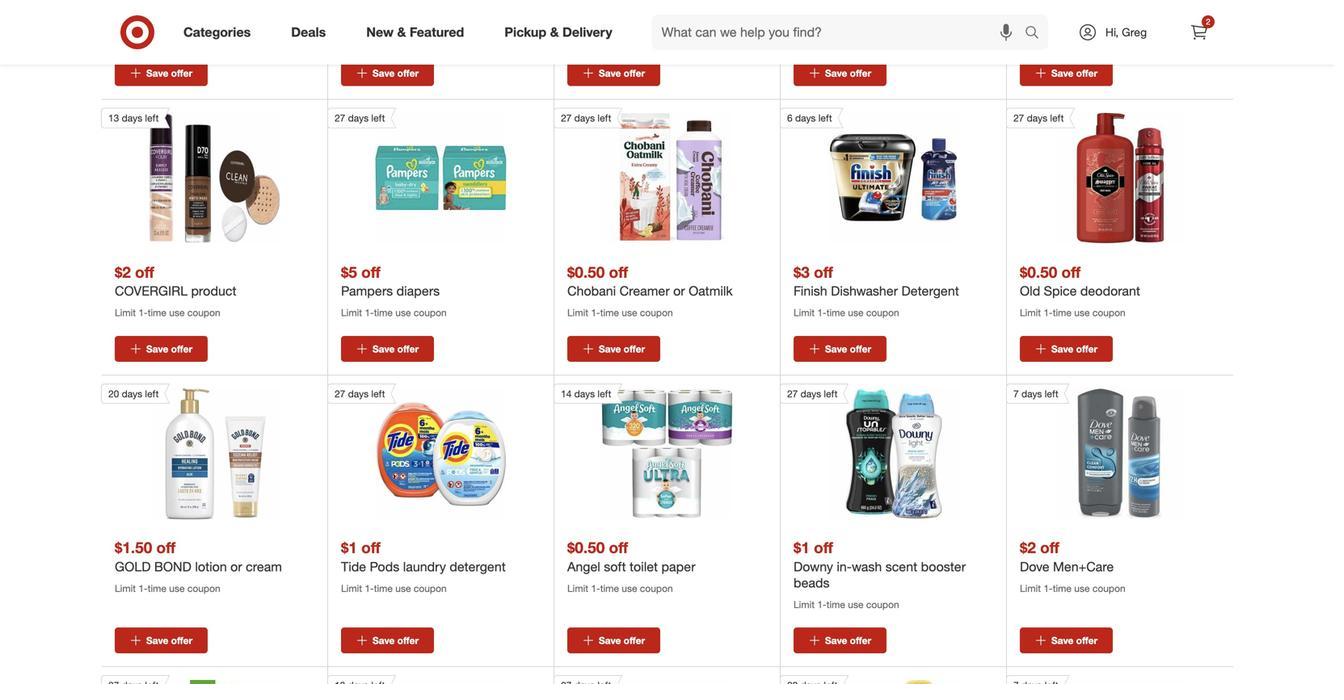 Task type: vqa. For each thing, say whether or not it's contained in the screenshot.


Task type: describe. For each thing, give the bounding box(es) containing it.
$2 for dove men+care
[[1020, 539, 1036, 557]]

save offer down beads
[[825, 635, 872, 647]]

limit inside $2 off covergirl product limit 1-time use coupon
[[115, 307, 136, 319]]

pods
[[370, 559, 400, 575]]

cards
[[659, 12, 693, 28]]

featured
[[410, 24, 464, 40]]

lotion
[[195, 559, 227, 575]]

6
[[787, 112, 793, 124]]

1- inside $0.50 off angel soft toilet paper limit 1-time use coupon
[[591, 583, 600, 595]]

coupon inside $2 off dove men+care limit 1-time use coupon
[[1093, 583, 1126, 595]]

14 days left button
[[554, 384, 733, 520]]

time inside $0.50 off chobani creamer or oatmilk limit 1-time use coupon
[[600, 307, 619, 319]]

27 for chobani creamer or oatmilk
[[561, 112, 572, 124]]

limit inside $2 off dove men+care limit 1-time use coupon
[[1020, 583, 1041, 595]]

off for dove
[[1040, 539, 1060, 557]]

save offer button down pods
[[341, 628, 434, 654]]

save down the finish
[[825, 343, 847, 355]]

save down $5 off pampers diapers limit 1-time use coupon
[[373, 343, 395, 355]]

new
[[366, 24, 394, 40]]

goldfish
[[115, 12, 163, 28]]

27 for downy in-wash scent booster beads
[[787, 388, 798, 400]]

14
[[561, 388, 572, 400]]

coupon inside $1 off downy in-wash scent booster beads limit 1-time use coupon
[[866, 599, 899, 611]]

lindt
[[794, 12, 823, 28]]

$2 off dove men+care limit 1-time use coupon
[[1020, 539, 1126, 595]]

goldfish crackers
[[115, 12, 216, 28]]

in-
[[837, 559, 852, 575]]

scent
[[886, 559, 918, 575]]

save up 14 days left
[[599, 343, 621, 355]]

gillette & venus button
[[341, 0, 541, 44]]

days for downy
[[801, 388, 821, 400]]

covergirl
[[115, 283, 188, 299]]

save offer button down search button
[[1020, 60, 1113, 86]]

toilet
[[630, 559, 658, 575]]

valentine's day cards button
[[567, 0, 767, 44]]

$5
[[341, 263, 357, 282]]

candy
[[826, 12, 862, 28]]

time inside $1.50 off gold bond lotion or cream limit 1-time use coupon
[[148, 583, 166, 595]]

coupon inside $1 off tide pods laundry detergent limit 1-time use coupon
[[414, 583, 447, 595]]

dove
[[1020, 559, 1050, 575]]

offer for the save offer button below pods
[[397, 635, 419, 647]]

save offer button up 20 days left
[[115, 336, 208, 362]]

offer for the save offer button below soft
[[624, 635, 645, 647]]

new & featured
[[366, 24, 464, 40]]

offer for the save offer button below search button
[[1076, 67, 1098, 79]]

1- inside $0.50 off old spice deodorant limit 1-time use coupon
[[1044, 307, 1053, 319]]

7 days left button
[[1006, 384, 1186, 520]]

coupon inside $0.50 off angel soft toilet paper limit 1-time use coupon
[[640, 583, 673, 595]]

pampers swaddlers & pure diapers button
[[1020, 0, 1221, 60]]

beads
[[794, 575, 830, 591]]

save offer button down soft
[[567, 628, 660, 654]]

greg
[[1122, 25, 1147, 39]]

save offer down $5 off pampers diapers limit 1-time use coupon
[[373, 343, 419, 355]]

$0.50 off old spice deodorant limit 1-time use coupon
[[1020, 263, 1140, 319]]

save down $2 off dove men+care limit 1-time use coupon
[[1052, 635, 1074, 647]]

offer for the save offer button below the bond
[[171, 635, 193, 647]]

days for angel
[[574, 388, 595, 400]]

left for tide
[[371, 388, 385, 400]]

time inside $5 off pampers diapers limit 1-time use coupon
[[374, 307, 393, 319]]

1- inside $5 off pampers diapers limit 1-time use coupon
[[365, 307, 374, 319]]

save offer down the bond
[[146, 635, 193, 647]]

chobani
[[567, 283, 616, 299]]

27 days left button for in-
[[780, 384, 959, 520]]

booster
[[921, 559, 966, 575]]

dishwasher
[[831, 283, 898, 299]]

diapers inside pampers swaddlers & pure diapers
[[1020, 28, 1063, 44]]

left for pampers
[[371, 112, 385, 124]]

left for chobani
[[598, 112, 611, 124]]

save offer down pampers swaddlers & pure diapers
[[1052, 67, 1098, 79]]

categories
[[183, 24, 251, 40]]

1- inside $1 off downy in-wash scent booster beads limit 1-time use coupon
[[818, 599, 827, 611]]

off for chobani
[[609, 263, 628, 282]]

6 days left
[[787, 112, 832, 124]]

27 days left button for spice
[[1006, 108, 1186, 244]]

offer for the save offer button underneath beads
[[850, 635, 872, 647]]

$1 for tide pods laundry detergent
[[341, 539, 357, 557]]

crackers
[[166, 12, 216, 28]]

days for old
[[1027, 112, 1048, 124]]

off for tide
[[361, 539, 381, 557]]

save offer button down dishwasher
[[794, 336, 887, 362]]

valentine's
[[567, 12, 629, 28]]

$0.50 for old
[[1020, 263, 1058, 282]]

$5 off pampers diapers limit 1-time use coupon
[[341, 263, 447, 319]]

downy
[[794, 559, 833, 575]]

coupon inside $3 off finish dishwasher detergent limit 1-time use coupon
[[866, 307, 899, 319]]

pickup & delivery link
[[491, 15, 633, 50]]

goldfish crackers button
[[115, 0, 314, 44]]

1- inside $1 off tide pods laundry detergent limit 1-time use coupon
[[365, 583, 374, 595]]

left for dove
[[1045, 388, 1059, 400]]

use inside $2 off covergirl product limit 1-time use coupon
[[169, 307, 185, 319]]

save down soft
[[599, 635, 621, 647]]

offer for the save offer button underneath delivery
[[624, 67, 645, 79]]

13
[[108, 112, 119, 124]]

save down new
[[373, 67, 395, 79]]

save offer down $0.50 off old spice deodorant limit 1-time use coupon
[[1052, 343, 1098, 355]]

pure
[[1150, 12, 1176, 28]]

chocolate
[[877, 12, 934, 28]]

1- inside $1.50 off gold bond lotion or cream limit 1-time use coupon
[[139, 583, 148, 595]]

limit inside $0.50 off chobani creamer or oatmilk limit 1-time use coupon
[[567, 307, 588, 319]]

& for venus
[[385, 12, 394, 28]]

creamer
[[620, 283, 670, 299]]

$1 off downy in-wash scent booster beads limit 1-time use coupon
[[794, 539, 966, 611]]

hi,
[[1106, 25, 1119, 39]]

off for old
[[1062, 263, 1081, 282]]

limit inside $1 off downy in-wash scent booster beads limit 1-time use coupon
[[794, 599, 815, 611]]

oatmilk
[[689, 283, 733, 299]]

& inside pampers swaddlers & pure diapers
[[1138, 12, 1146, 28]]

$1.50 off gold bond lotion or cream limit 1-time use coupon
[[115, 539, 282, 595]]

angel
[[567, 559, 600, 575]]

tide
[[341, 559, 366, 575]]

use inside $0.50 off angel soft toilet paper limit 1-time use coupon
[[622, 583, 637, 595]]

detergent
[[450, 559, 506, 575]]

save down what can we help you find? suggestions appear below search field
[[825, 67, 847, 79]]

limit inside $3 off finish dishwasher detergent limit 1-time use coupon
[[794, 307, 815, 319]]

save down delivery
[[599, 67, 621, 79]]

27 for tide pods laundry detergent
[[335, 388, 345, 400]]

off for downy
[[814, 539, 833, 557]]

days for chobani
[[574, 112, 595, 124]]

left for covergirl
[[145, 112, 159, 124]]

1- inside $3 off finish dishwasher detergent limit 1-time use coupon
[[818, 307, 827, 319]]

save offer button down delivery
[[567, 60, 660, 86]]

$1 for downy in-wash scent booster beads
[[794, 539, 810, 557]]

& for featured
[[397, 24, 406, 40]]

save down search button
[[1052, 67, 1074, 79]]

spice
[[1044, 283, 1077, 299]]

27 days left for tide
[[335, 388, 385, 400]]

deodorant
[[1081, 283, 1140, 299]]

days for covergirl
[[122, 112, 142, 124]]

finish
[[794, 283, 827, 299]]

save offer button down $5 off pampers diapers limit 1-time use coupon
[[341, 336, 434, 362]]

offer for the save offer button over 13 days left at the left of page
[[171, 67, 193, 79]]

lindt candy & chocolate truffles button
[[794, 0, 993, 44]]

save offer button down the bond
[[115, 628, 208, 654]]

$2 off covergirl product limit 1-time use coupon
[[115, 263, 236, 319]]

use inside $5 off pampers diapers limit 1-time use coupon
[[396, 307, 411, 319]]

coupon inside $2 off covergirl product limit 1-time use coupon
[[187, 307, 220, 319]]

$3 off finish dishwasher detergent limit 1-time use coupon
[[794, 263, 959, 319]]

lindt candy & chocolate truffles
[[794, 12, 977, 28]]

13 days left button
[[101, 108, 280, 244]]

20 days left button
[[101, 384, 280, 520]]

pampers inside pampers swaddlers & pure diapers
[[1020, 12, 1072, 28]]

save offer down goldfish crackers
[[146, 67, 193, 79]]

offer for the save offer button below what can we help you find? suggestions appear below search field
[[850, 67, 872, 79]]

swaddlers
[[1076, 12, 1134, 28]]



Task type: locate. For each thing, give the bounding box(es) containing it.
save offer button up 14 days left
[[567, 336, 660, 362]]

or inside $0.50 off chobani creamer or oatmilk limit 1-time use coupon
[[673, 283, 685, 299]]

pampers inside $5 off pampers diapers limit 1-time use coupon
[[341, 283, 393, 299]]

men+care
[[1053, 559, 1114, 575]]

off for covergirl
[[135, 263, 154, 282]]

left for gold
[[145, 388, 159, 400]]

truffles
[[937, 12, 977, 28]]

limit inside $1 off tide pods laundry detergent limit 1-time use coupon
[[341, 583, 362, 595]]

$0.50
[[567, 263, 605, 282], [1020, 263, 1058, 282], [567, 539, 605, 557]]

venus
[[397, 12, 432, 28]]

1- inside $0.50 off chobani creamer or oatmilk limit 1-time use coupon
[[591, 307, 600, 319]]

0 horizontal spatial $2
[[115, 263, 131, 282]]

$1 off tide pods laundry detergent limit 1-time use coupon
[[341, 539, 506, 595]]

$2 up covergirl
[[115, 263, 131, 282]]

27 for old spice deodorant
[[1014, 112, 1024, 124]]

gillette
[[341, 12, 382, 28]]

27 days left for chobani
[[561, 112, 611, 124]]

0 horizontal spatial $1
[[341, 539, 357, 557]]

limit down gold
[[115, 583, 136, 595]]

delivery
[[563, 24, 612, 40]]

off up pods
[[361, 539, 381, 557]]

off up covergirl
[[135, 263, 154, 282]]

off up soft
[[609, 539, 628, 557]]

save down pods
[[373, 635, 395, 647]]

off up creamer
[[609, 263, 628, 282]]

old
[[1020, 283, 1040, 299]]

save offer button down $2 off dove men+care limit 1-time use coupon
[[1020, 628, 1113, 654]]

save up 13 days left at the left of page
[[146, 67, 168, 79]]

pampers
[[1020, 12, 1072, 28], [341, 283, 393, 299]]

offer down valentine's day cards
[[624, 67, 645, 79]]

14 days left
[[561, 388, 611, 400]]

save offer button down what can we help you find? suggestions appear below search field
[[794, 60, 887, 86]]

1 horizontal spatial $1
[[794, 539, 810, 557]]

deals link
[[277, 15, 346, 50]]

categories link
[[170, 15, 271, 50]]

save offer down delivery
[[599, 67, 645, 79]]

paper
[[662, 559, 696, 575]]

27 for pampers diapers
[[335, 112, 345, 124]]

off inside $3 off finish dishwasher detergent limit 1-time use coupon
[[814, 263, 833, 282]]

limit down dove
[[1020, 583, 1041, 595]]

off up "downy"
[[814, 539, 833, 557]]

gold
[[115, 559, 151, 575]]

What can we help you find? suggestions appear below search field
[[652, 15, 1029, 50]]

$0.50 inside $0.50 off chobani creamer or oatmilk limit 1-time use coupon
[[567, 263, 605, 282]]

days inside 14 days left button
[[574, 388, 595, 400]]

1 vertical spatial $2
[[1020, 539, 1036, 557]]

save offer button up 13 days left at the left of page
[[115, 60, 208, 86]]

save offer button
[[115, 60, 208, 86], [341, 60, 434, 86], [567, 60, 660, 86], [794, 60, 887, 86], [1020, 60, 1113, 86], [115, 336, 208, 362], [341, 336, 434, 362], [567, 336, 660, 362], [794, 336, 887, 362], [1020, 336, 1113, 362], [115, 628, 208, 654], [341, 628, 434, 654], [567, 628, 660, 654], [794, 628, 887, 654], [1020, 628, 1113, 654]]

search button
[[1018, 15, 1057, 53]]

coupon inside $0.50 off old spice deodorant limit 1-time use coupon
[[1093, 307, 1126, 319]]

27 days left for downy
[[787, 388, 838, 400]]

27 days left button for creamer
[[554, 108, 733, 244]]

left inside button
[[598, 388, 611, 400]]

diapers
[[1020, 28, 1063, 44], [397, 283, 440, 299]]

time inside $0.50 off old spice deodorant limit 1-time use coupon
[[1053, 307, 1072, 319]]

offer down $0.50 off angel soft toilet paper limit 1-time use coupon
[[624, 635, 645, 647]]

limit down $5 in the top left of the page
[[341, 307, 362, 319]]

$3
[[794, 263, 810, 282]]

days for tide
[[348, 388, 369, 400]]

limit down beads
[[794, 599, 815, 611]]

offer for the save offer button underneath new
[[397, 67, 419, 79]]

off up dove
[[1040, 539, 1060, 557]]

off inside $1 off tide pods laundry detergent limit 1-time use coupon
[[361, 539, 381, 557]]

use inside $1.50 off gold bond lotion or cream limit 1-time use coupon
[[169, 583, 185, 595]]

& left venus
[[385, 12, 394, 28]]

20 days left
[[108, 388, 159, 400]]

left for downy
[[824, 388, 838, 400]]

save offer down pods
[[373, 635, 419, 647]]

6 days left button
[[780, 108, 959, 244]]

2
[[1206, 17, 1211, 27]]

save offer down $2 off dove men+care limit 1-time use coupon
[[1052, 635, 1098, 647]]

& left pure
[[1138, 12, 1146, 28]]

off inside $5 off pampers diapers limit 1-time use coupon
[[361, 263, 381, 282]]

offer down dishwasher
[[850, 343, 872, 355]]

0 vertical spatial $2
[[115, 263, 131, 282]]

$1 inside $1 off tide pods laundry detergent limit 1-time use coupon
[[341, 539, 357, 557]]

save offer down new
[[373, 67, 419, 79]]

1- inside $2 off covergirl product limit 1-time use coupon
[[139, 307, 148, 319]]

$0.50 for chobani
[[567, 263, 605, 282]]

& inside 'button'
[[385, 12, 394, 28]]

limit down the finish
[[794, 307, 815, 319]]

offer for the save offer button under dishwasher
[[850, 343, 872, 355]]

27
[[335, 112, 345, 124], [561, 112, 572, 124], [1014, 112, 1024, 124], [335, 388, 345, 400], [787, 388, 798, 400]]

off for angel
[[609, 539, 628, 557]]

& right the candy at top
[[865, 12, 873, 28]]

search
[[1018, 26, 1057, 42]]

$1 inside $1 off downy in-wash scent booster beads limit 1-time use coupon
[[794, 539, 810, 557]]

limit inside $5 off pampers diapers limit 1-time use coupon
[[341, 307, 362, 319]]

1 vertical spatial diapers
[[397, 283, 440, 299]]

1 horizontal spatial or
[[673, 283, 685, 299]]

pampers left swaddlers at the top of the page
[[1020, 12, 1072, 28]]

pickup & delivery
[[505, 24, 612, 40]]

save offer up 20 days left
[[146, 343, 193, 355]]

0 vertical spatial pampers
[[1020, 12, 1072, 28]]

bond
[[154, 559, 191, 575]]

deals
[[291, 24, 326, 40]]

offer for the save offer button underneath $5 off pampers diapers limit 1-time use coupon
[[397, 343, 419, 355]]

0 horizontal spatial diapers
[[397, 283, 440, 299]]

limit down chobani
[[567, 307, 588, 319]]

days for pampers
[[348, 112, 369, 124]]

use inside $0.50 off chobani creamer or oatmilk limit 1-time use coupon
[[622, 307, 637, 319]]

or inside $1.50 off gold bond lotion or cream limit 1-time use coupon
[[231, 559, 242, 575]]

use inside $0.50 off old spice deodorant limit 1-time use coupon
[[1075, 307, 1090, 319]]

1 vertical spatial or
[[231, 559, 242, 575]]

$0.50 up the "old"
[[1020, 263, 1058, 282]]

$2 inside $2 off covergirl product limit 1-time use coupon
[[115, 263, 131, 282]]

limit inside $0.50 off old spice deodorant limit 1-time use coupon
[[1020, 307, 1041, 319]]

offer for the save offer button on top of 7 days left
[[1076, 343, 1098, 355]]

& right pickup
[[550, 24, 559, 40]]

save
[[146, 67, 168, 79], [373, 67, 395, 79], [599, 67, 621, 79], [825, 67, 847, 79], [1052, 67, 1074, 79], [146, 343, 168, 355], [373, 343, 395, 355], [599, 343, 621, 355], [825, 343, 847, 355], [1052, 343, 1074, 355], [146, 635, 168, 647], [373, 635, 395, 647], [599, 635, 621, 647], [825, 635, 847, 647], [1052, 635, 1074, 647]]

save offer down dishwasher
[[825, 343, 872, 355]]

days inside 7 days left 'button'
[[1022, 388, 1042, 400]]

$2 for covergirl product
[[115, 263, 131, 282]]

time inside $0.50 off angel soft toilet paper limit 1-time use coupon
[[600, 583, 619, 595]]

off for finish
[[814, 263, 833, 282]]

$0.50 off chobani creamer or oatmilk limit 1-time use coupon
[[567, 263, 733, 319]]

use inside $2 off dove men+care limit 1-time use coupon
[[1075, 583, 1090, 595]]

$0.50 off angel soft toilet paper limit 1-time use coupon
[[567, 539, 696, 595]]

offer down $0.50 off old spice deodorant limit 1-time use coupon
[[1076, 343, 1098, 355]]

time inside $1 off tide pods laundry detergent limit 1-time use coupon
[[374, 583, 393, 595]]

& for delivery
[[550, 24, 559, 40]]

off up the bond
[[156, 539, 176, 557]]

27 days left for pampers
[[335, 112, 385, 124]]

$0.50 inside $0.50 off angel soft toilet paper limit 1-time use coupon
[[567, 539, 605, 557]]

use inside $3 off finish dishwasher detergent limit 1-time use coupon
[[848, 307, 864, 319]]

days inside the 6 days left 'button'
[[795, 112, 816, 124]]

offer down pampers swaddlers & pure diapers
[[1076, 67, 1098, 79]]

save down the bond
[[146, 635, 168, 647]]

coupon inside $0.50 off chobani creamer or oatmilk limit 1-time use coupon
[[640, 307, 673, 319]]

save up 7 days left
[[1052, 343, 1074, 355]]

offer for the save offer button below $2 off dove men+care limit 1-time use coupon
[[1076, 635, 1098, 647]]

limit down the angel
[[567, 583, 588, 595]]

off inside $2 off covergirl product limit 1-time use coupon
[[135, 263, 154, 282]]

coupon inside $1.50 off gold bond lotion or cream limit 1-time use coupon
[[187, 583, 220, 595]]

days for gold
[[122, 388, 142, 400]]

1 vertical spatial pampers
[[341, 283, 393, 299]]

wash
[[852, 559, 882, 575]]

27 days left button
[[327, 108, 506, 244], [554, 108, 733, 244], [1006, 108, 1186, 244], [327, 384, 506, 520], [780, 384, 959, 520]]

use
[[169, 307, 185, 319], [396, 307, 411, 319], [622, 307, 637, 319], [848, 307, 864, 319], [1075, 307, 1090, 319], [169, 583, 185, 595], [396, 583, 411, 595], [622, 583, 637, 595], [1075, 583, 1090, 595], [848, 599, 864, 611]]

time inside $1 off downy in-wash scent booster beads limit 1-time use coupon
[[827, 599, 845, 611]]

7 days left
[[1014, 388, 1059, 400]]

1 horizontal spatial pampers
[[1020, 12, 1072, 28]]

offer down "men+care"
[[1076, 635, 1098, 647]]

save offer button down beads
[[794, 628, 887, 654]]

laundry
[[403, 559, 446, 575]]

save up 20 days left
[[146, 343, 168, 355]]

save offer down soft
[[599, 635, 645, 647]]

limit inside $0.50 off angel soft toilet paper limit 1-time use coupon
[[567, 583, 588, 595]]

off inside $0.50 off angel soft toilet paper limit 1-time use coupon
[[609, 539, 628, 557]]

0 vertical spatial or
[[673, 283, 685, 299]]

offer down $2 off covergirl product limit 1-time use coupon
[[171, 343, 193, 355]]

save offer button down new
[[341, 60, 434, 86]]

27 days left button for pods
[[327, 384, 506, 520]]

time
[[148, 307, 166, 319], [374, 307, 393, 319], [600, 307, 619, 319], [827, 307, 845, 319], [1053, 307, 1072, 319], [148, 583, 166, 595], [374, 583, 393, 595], [600, 583, 619, 595], [1053, 583, 1072, 595], [827, 599, 845, 611]]

left for finish
[[819, 112, 832, 124]]

save offer up 14 days left
[[599, 343, 645, 355]]

offer down $1 off downy in-wash scent booster beads limit 1-time use coupon
[[850, 635, 872, 647]]

27 days left for old
[[1014, 112, 1064, 124]]

off up "spice"
[[1062, 263, 1081, 282]]

1 horizontal spatial diapers
[[1020, 28, 1063, 44]]

$1.50
[[115, 539, 152, 557]]

limit down tide
[[341, 583, 362, 595]]

limit down covergirl
[[115, 307, 136, 319]]

save offer down what can we help you find? suggestions appear below search field
[[825, 67, 872, 79]]

offer down categories
[[171, 67, 193, 79]]

cream
[[246, 559, 282, 575]]

coupon inside $5 off pampers diapers limit 1-time use coupon
[[414, 307, 447, 319]]

offer
[[171, 67, 193, 79], [397, 67, 419, 79], [624, 67, 645, 79], [850, 67, 872, 79], [1076, 67, 1098, 79], [171, 343, 193, 355], [397, 343, 419, 355], [624, 343, 645, 355], [850, 343, 872, 355], [1076, 343, 1098, 355], [171, 635, 193, 647], [397, 635, 419, 647], [624, 635, 645, 647], [850, 635, 872, 647], [1076, 635, 1098, 647]]

1 $1 from the left
[[341, 539, 357, 557]]

off
[[135, 263, 154, 282], [361, 263, 381, 282], [609, 263, 628, 282], [814, 263, 833, 282], [1062, 263, 1081, 282], [156, 539, 176, 557], [361, 539, 381, 557], [609, 539, 628, 557], [814, 539, 833, 557], [1040, 539, 1060, 557]]

limit inside $1.50 off gold bond lotion or cream limit 1-time use coupon
[[115, 583, 136, 595]]

valentine's day cards
[[567, 12, 693, 28]]

1- inside $2 off dove men+care limit 1-time use coupon
[[1044, 583, 1053, 595]]

or left oatmilk
[[673, 283, 685, 299]]

day
[[633, 12, 655, 28]]

$1 up "downy"
[[794, 539, 810, 557]]

offer down the bond
[[171, 635, 193, 647]]

pampers down $5 in the top left of the page
[[341, 283, 393, 299]]

0 vertical spatial diapers
[[1020, 28, 1063, 44]]

days for finish
[[795, 112, 816, 124]]

offer down laundry
[[397, 635, 419, 647]]

time inside $3 off finish dishwasher detergent limit 1-time use coupon
[[827, 307, 845, 319]]

$0.50 for angel
[[567, 539, 605, 557]]

save offer button up 7 days left
[[1020, 336, 1113, 362]]

time inside $2 off dove men+care limit 1-time use coupon
[[1053, 583, 1072, 595]]

offer down what can we help you find? suggestions appear below search field
[[850, 67, 872, 79]]

&
[[385, 12, 394, 28], [865, 12, 873, 28], [1138, 12, 1146, 28], [397, 24, 406, 40], [550, 24, 559, 40]]

use inside $1 off tide pods laundry detergent limit 1-time use coupon
[[396, 583, 411, 595]]

off right $3
[[814, 263, 833, 282]]

2 link
[[1182, 15, 1217, 50]]

13 days left
[[108, 112, 159, 124]]

1-
[[139, 307, 148, 319], [365, 307, 374, 319], [591, 307, 600, 319], [818, 307, 827, 319], [1044, 307, 1053, 319], [139, 583, 148, 595], [365, 583, 374, 595], [591, 583, 600, 595], [1044, 583, 1053, 595], [818, 599, 827, 611]]

left for angel
[[598, 388, 611, 400]]

$0.50 up the angel
[[567, 539, 605, 557]]

offer for the save offer button above 20 days left
[[171, 343, 193, 355]]

new & featured link
[[353, 15, 484, 50]]

$2 inside $2 off dove men+care limit 1-time use coupon
[[1020, 539, 1036, 557]]

diapers inside $5 off pampers diapers limit 1-time use coupon
[[397, 283, 440, 299]]

hi, greg
[[1106, 25, 1147, 39]]

save offer
[[146, 67, 193, 79], [373, 67, 419, 79], [599, 67, 645, 79], [825, 67, 872, 79], [1052, 67, 1098, 79], [146, 343, 193, 355], [373, 343, 419, 355], [599, 343, 645, 355], [825, 343, 872, 355], [1052, 343, 1098, 355], [146, 635, 193, 647], [373, 635, 419, 647], [599, 635, 645, 647], [825, 635, 872, 647], [1052, 635, 1098, 647]]

2 $1 from the left
[[794, 539, 810, 557]]

0 horizontal spatial or
[[231, 559, 242, 575]]

20
[[108, 388, 119, 400]]

27 days left button for diapers
[[327, 108, 506, 244]]

off right $5 in the top left of the page
[[361, 263, 381, 282]]

left for old
[[1050, 112, 1064, 124]]

left inside button
[[145, 388, 159, 400]]

off for pampers
[[361, 263, 381, 282]]

soft
[[604, 559, 626, 575]]

or right lotion
[[231, 559, 242, 575]]

product
[[191, 283, 236, 299]]

limit
[[115, 307, 136, 319], [341, 307, 362, 319], [567, 307, 588, 319], [794, 307, 815, 319], [1020, 307, 1041, 319], [115, 583, 136, 595], [341, 583, 362, 595], [567, 583, 588, 595], [1020, 583, 1041, 595], [794, 599, 815, 611]]

$1
[[341, 539, 357, 557], [794, 539, 810, 557]]

use inside $1 off downy in-wash scent booster beads limit 1-time use coupon
[[848, 599, 864, 611]]

coupon
[[187, 307, 220, 319], [414, 307, 447, 319], [640, 307, 673, 319], [866, 307, 899, 319], [1093, 307, 1126, 319], [187, 583, 220, 595], [414, 583, 447, 595], [640, 583, 673, 595], [1093, 583, 1126, 595], [866, 599, 899, 611]]

left
[[145, 112, 159, 124], [371, 112, 385, 124], [598, 112, 611, 124], [819, 112, 832, 124], [1050, 112, 1064, 124], [145, 388, 159, 400], [371, 388, 385, 400], [598, 388, 611, 400], [824, 388, 838, 400], [1045, 388, 1059, 400]]

offer for the save offer button on top of 14 days left
[[624, 343, 645, 355]]

$2
[[115, 263, 131, 282], [1020, 539, 1036, 557]]

27 days left
[[335, 112, 385, 124], [561, 112, 611, 124], [1014, 112, 1064, 124], [335, 388, 385, 400], [787, 388, 838, 400]]

0 horizontal spatial pampers
[[341, 283, 393, 299]]

$0.50 up chobani
[[567, 263, 605, 282]]

1 horizontal spatial $2
[[1020, 539, 1036, 557]]

gillette & venus
[[341, 12, 432, 28]]

$1 up tide
[[341, 539, 357, 557]]

$0.50 inside $0.50 off old spice deodorant limit 1-time use coupon
[[1020, 263, 1058, 282]]

off inside $0.50 off chobani creamer or oatmilk limit 1-time use coupon
[[609, 263, 628, 282]]

off inside $1.50 off gold bond lotion or cream limit 1-time use coupon
[[156, 539, 176, 557]]

limit down the "old"
[[1020, 307, 1041, 319]]

days for dove
[[1022, 388, 1042, 400]]

days inside 20 days left button
[[122, 388, 142, 400]]

save down beads
[[825, 635, 847, 647]]

offer down creamer
[[624, 343, 645, 355]]

7
[[1014, 388, 1019, 400]]

off inside $1 off downy in-wash scent booster beads limit 1-time use coupon
[[814, 539, 833, 557]]

off inside $0.50 off old spice deodorant limit 1-time use coupon
[[1062, 263, 1081, 282]]

pickup
[[505, 24, 547, 40]]

days inside the 13 days left 'button'
[[122, 112, 142, 124]]

& right new
[[397, 24, 406, 40]]

time inside $2 off covergirl product limit 1-time use coupon
[[148, 307, 166, 319]]

$2 up dove
[[1020, 539, 1036, 557]]

off inside $2 off dove men+care limit 1-time use coupon
[[1040, 539, 1060, 557]]

offer down $5 off pampers diapers limit 1-time use coupon
[[397, 343, 419, 355]]

offer down new & featured
[[397, 67, 419, 79]]

off for gold
[[156, 539, 176, 557]]

pampers swaddlers & pure diapers
[[1020, 12, 1176, 44]]

detergent
[[902, 283, 959, 299]]



